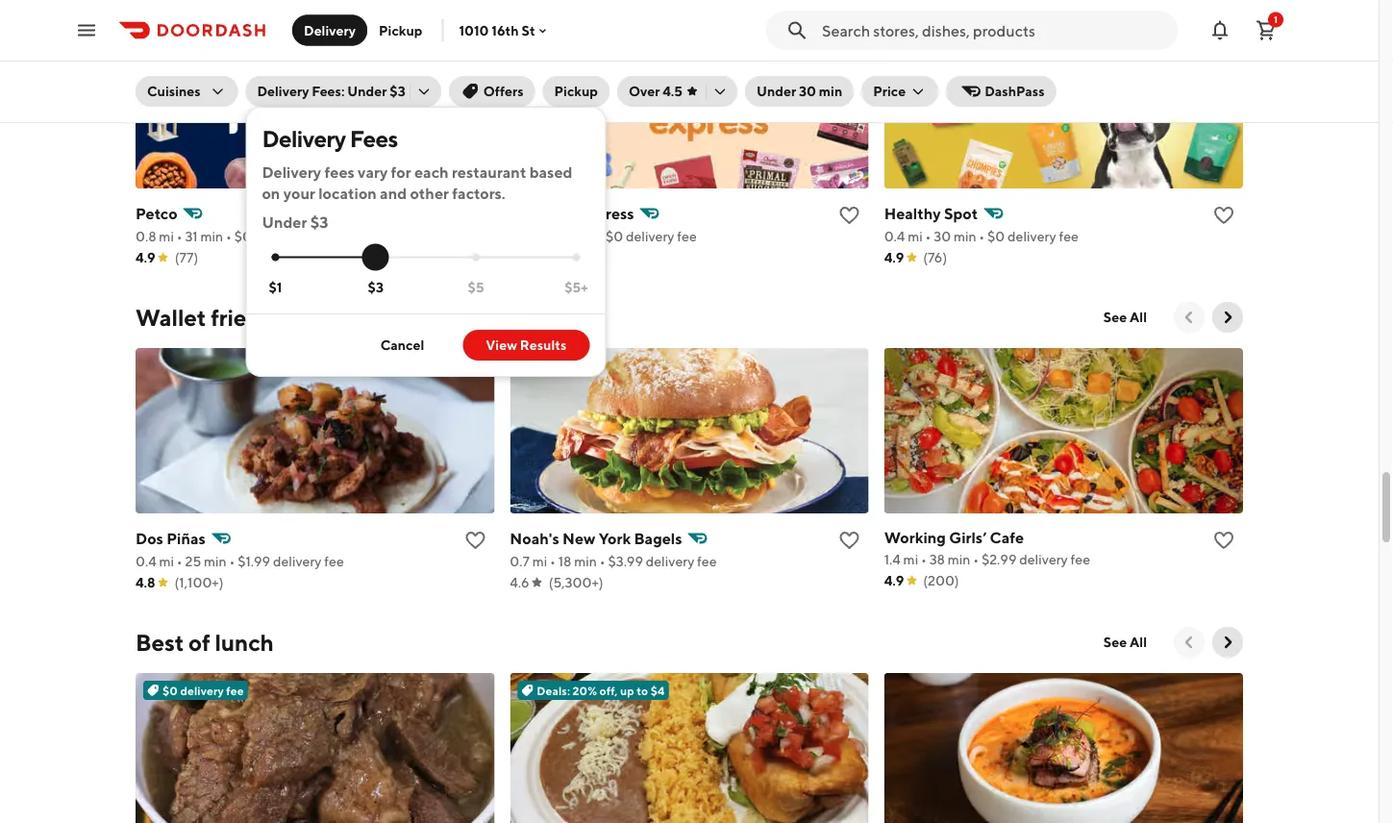 Task type: vqa. For each thing, say whether or not it's contained in the screenshot.
Wallet friendly
yes



Task type: locate. For each thing, give the bounding box(es) containing it.
all for best of lunch
[[1130, 634, 1148, 650]]

(200)
[[924, 573, 960, 589]]

2 see all link from the top
[[1093, 627, 1159, 658]]

1010 16th st button
[[459, 22, 551, 38]]

(276)
[[549, 250, 581, 266]]

view
[[486, 337, 518, 353]]

0.4 for healthy spot
[[885, 228, 906, 244]]

min right '18'
[[575, 554, 597, 570]]

0 horizontal spatial under
[[262, 213, 307, 231]]

$1 stars and over image
[[272, 253, 279, 261]]

all left previous button of carousel icon
[[1130, 309, 1148, 325]]

click to add this store to your saved list image left noah's
[[464, 529, 487, 552]]

pickup button
[[368, 15, 434, 46], [543, 76, 610, 107]]

min for dos piñas
[[204, 554, 227, 570]]

4.9
[[136, 250, 156, 266], [510, 250, 530, 266], [885, 250, 905, 266], [885, 573, 905, 589]]

1.7
[[510, 228, 526, 244]]

1 vertical spatial see
[[1104, 634, 1128, 650]]

mi for healthy spot
[[908, 228, 923, 244]]

1 vertical spatial 0.4
[[136, 554, 157, 570]]

all left previous button of carousel image
[[1130, 634, 1148, 650]]

min right 38
[[948, 552, 971, 568]]

over
[[629, 83, 660, 99]]

1 horizontal spatial pickup
[[555, 83, 598, 99]]

2 horizontal spatial under
[[757, 83, 797, 99]]

healthy
[[885, 204, 941, 223]]

•
[[177, 228, 182, 244], [226, 228, 232, 244], [546, 228, 552, 244], [598, 228, 603, 244], [926, 228, 932, 244], [980, 228, 985, 244], [922, 552, 927, 568], [974, 552, 979, 568], [177, 554, 183, 570], [229, 554, 235, 570], [550, 554, 556, 570], [600, 554, 606, 570]]

4.9 for petco
[[136, 250, 156, 266]]

1 all from the top
[[1130, 309, 1148, 325]]

click to add this store to your saved list image left 1.4
[[839, 529, 862, 552]]

delivery up delivery fees: under $3
[[304, 22, 356, 38]]

30
[[799, 83, 817, 99], [934, 228, 952, 244]]

1 vertical spatial see all link
[[1093, 627, 1159, 658]]

(1,100+)
[[175, 575, 224, 591]]

0.4 up 4.8
[[136, 554, 157, 570]]

mi for pet food express
[[528, 228, 543, 244]]

your
[[283, 184, 315, 203]]

click to add this store to your saved list image
[[839, 204, 862, 227], [1213, 204, 1236, 227], [1213, 529, 1236, 552]]

lunch
[[215, 629, 274, 656]]

1 vertical spatial all
[[1130, 634, 1148, 650]]

over 4.5
[[629, 83, 683, 99]]

1 horizontal spatial click to add this store to your saved list image
[[839, 529, 862, 552]]

30 up (76)
[[934, 228, 952, 244]]

under
[[348, 83, 387, 99], [757, 83, 797, 99], [262, 213, 307, 231]]

1 horizontal spatial 0.4
[[885, 228, 906, 244]]

mi for dos piñas
[[159, 554, 174, 570]]

offers
[[484, 83, 524, 99]]

see all link left previous button of carousel image
[[1093, 627, 1159, 658]]

0 vertical spatial 0.4
[[885, 228, 906, 244]]

0.4 down healthy
[[885, 228, 906, 244]]

mi for petco
[[159, 228, 174, 244]]

pickup button left 1010
[[368, 15, 434, 46]]

2 horizontal spatial $3
[[390, 83, 406, 99]]

mi right 1.4
[[904, 552, 919, 568]]

$3
[[390, 83, 406, 99], [310, 213, 328, 231], [368, 279, 384, 295]]

0 horizontal spatial pickup
[[379, 22, 423, 38]]

delivery for noah's new york bagels
[[646, 554, 695, 570]]

fee for petco
[[325, 228, 345, 244]]

delivery for delivery fees vary for each restaurant based on your location and other factors.
[[262, 163, 321, 181]]

4.9 down 1.7
[[510, 250, 530, 266]]

see for wallet friendly
[[1104, 309, 1128, 325]]

working girls' cafe 1.4 mi • 38 min • $2.99 delivery fee
[[885, 529, 1091, 568]]

fee for noah's new york bagels
[[698, 554, 717, 570]]

see all link left previous button of carousel icon
[[1093, 302, 1159, 333]]

4.5
[[663, 83, 683, 99]]

1 vertical spatial 30
[[934, 228, 952, 244]]

1 see all link from the top
[[1093, 302, 1159, 333]]

mi down healthy
[[908, 228, 923, 244]]

see all left previous button of carousel image
[[1104, 634, 1148, 650]]

spot
[[945, 204, 979, 223]]

and
[[380, 184, 407, 203]]

see all for best of lunch
[[1104, 634, 1148, 650]]

4.9 left (76)
[[885, 250, 905, 266]]

25
[[185, 554, 201, 570]]

1 horizontal spatial pickup button
[[543, 76, 610, 107]]

$3 up fees
[[390, 83, 406, 99]]

see all link for best of lunch
[[1093, 627, 1159, 658]]

wallet friendly
[[136, 304, 292, 331]]

2 $​0 from the left
[[988, 228, 1006, 244]]

see
[[1104, 309, 1128, 325], [1104, 634, 1128, 650]]

mi
[[159, 228, 174, 244], [528, 228, 543, 244], [908, 228, 923, 244], [904, 552, 919, 568], [159, 554, 174, 570], [533, 554, 548, 570]]

each
[[415, 163, 449, 181]]

click to add this store to your saved list image for healthy spot
[[1213, 204, 1236, 227]]

0 vertical spatial see all link
[[1093, 302, 1159, 333]]

min right 31
[[201, 228, 223, 244]]

0 horizontal spatial 30
[[799, 83, 817, 99]]

pickup button left over
[[543, 76, 610, 107]]

delivery
[[304, 22, 356, 38], [257, 83, 309, 99], [262, 125, 346, 152], [262, 163, 321, 181]]

1 $​0 from the left
[[606, 228, 624, 244]]

$5+
[[565, 279, 588, 295]]

fee inside working girls' cafe 1.4 mi • 38 min • $2.99 delivery fee
[[1071, 552, 1091, 568]]

pickup
[[379, 22, 423, 38], [555, 83, 598, 99]]

open menu image
[[75, 19, 98, 42]]

mi right "0.7" at the bottom of page
[[533, 554, 548, 570]]

min inside working girls' cafe 1.4 mi • 38 min • $2.99 delivery fee
[[948, 552, 971, 568]]

4.9 down the 0.8
[[136, 250, 156, 266]]

express
[[579, 204, 635, 223]]

1 see all from the top
[[1104, 309, 1148, 325]]

$5+ stars and over image
[[573, 253, 580, 261]]

click to add this store to your saved list image
[[464, 529, 487, 552], [839, 529, 862, 552]]

deals:
[[537, 684, 570, 697]]

1 horizontal spatial $​0
[[988, 228, 1006, 244]]

delivery inside button
[[304, 22, 356, 38]]

min down spot
[[954, 228, 977, 244]]

see all for wallet friendly
[[1104, 309, 1148, 325]]

30 inside button
[[799, 83, 817, 99]]

delivery for delivery fees: under $3
[[257, 83, 309, 99]]

other
[[410, 184, 449, 203]]

all
[[1130, 309, 1148, 325], [1130, 634, 1148, 650]]

delivery
[[274, 228, 323, 244], [626, 228, 675, 244], [1008, 228, 1057, 244], [1020, 552, 1069, 568], [273, 554, 322, 570], [646, 554, 695, 570], [180, 684, 224, 697]]

20%
[[573, 684, 597, 697]]

2 vertical spatial $3
[[368, 279, 384, 295]]

0 vertical spatial see
[[1104, 309, 1128, 325]]

0 horizontal spatial 0.4
[[136, 554, 157, 570]]

mi right 1.7
[[528, 228, 543, 244]]

delivery inside delivery fees vary for each restaurant based on your location and other factors.
[[262, 163, 321, 181]]

30 left price
[[799, 83, 817, 99]]

1 see from the top
[[1104, 309, 1128, 325]]

4.9 down 1.4
[[885, 573, 905, 589]]

for
[[391, 163, 411, 181]]

on
[[262, 184, 280, 203]]

mi down dos piñas
[[159, 554, 174, 570]]

0 horizontal spatial $​0
[[606, 228, 624, 244]]

to
[[637, 684, 649, 697]]

2 all from the top
[[1130, 634, 1148, 650]]

vary
[[358, 163, 388, 181]]

see all left previous button of carousel icon
[[1104, 309, 1148, 325]]

under for under 30 min
[[757, 83, 797, 99]]

0 horizontal spatial $3
[[310, 213, 328, 231]]

2 click to add this store to your saved list image from the left
[[839, 529, 862, 552]]

fee for pet food express
[[678, 228, 697, 244]]

$3 down your
[[310, 213, 328, 231]]

1010
[[459, 22, 489, 38]]

fee
[[325, 228, 345, 244], [678, 228, 697, 244], [1060, 228, 1079, 244], [1071, 552, 1091, 568], [324, 554, 344, 570], [698, 554, 717, 570], [226, 684, 244, 697]]

min right 32
[[572, 228, 595, 244]]

see all
[[1104, 309, 1148, 325], [1104, 634, 1148, 650]]

pickup right delivery button
[[379, 22, 423, 38]]

pickup left over
[[555, 83, 598, 99]]

$4
[[651, 684, 665, 697]]

1 click to add this store to your saved list image from the left
[[464, 529, 487, 552]]

see left previous button of carousel icon
[[1104, 309, 1128, 325]]

of
[[189, 629, 210, 656]]

petco
[[136, 204, 178, 223]]

$3 up cancel
[[368, 279, 384, 295]]

off,
[[600, 684, 618, 697]]

delivery fees
[[262, 125, 398, 152]]

min left price
[[819, 83, 843, 99]]

1.7 mi • 32 min • $​0 delivery fee
[[510, 228, 697, 244]]

min right 25
[[204, 554, 227, 570]]

delivery up fees
[[262, 125, 346, 152]]

1 vertical spatial see all
[[1104, 634, 1148, 650]]

view results
[[486, 337, 567, 353]]

1
[[1275, 14, 1279, 25]]

1 vertical spatial pickup button
[[543, 76, 610, 107]]

delivery for delivery
[[304, 22, 356, 38]]

see left previous button of carousel image
[[1104, 634, 1128, 650]]

1 horizontal spatial 30
[[934, 228, 952, 244]]

fee for healthy spot
[[1060, 228, 1079, 244]]

pet food express
[[510, 204, 635, 223]]

min for healthy spot
[[954, 228, 977, 244]]

2 see from the top
[[1104, 634, 1128, 650]]

0 horizontal spatial click to add this store to your saved list image
[[464, 529, 487, 552]]

bagels
[[634, 530, 683, 548]]

2 items, open order cart image
[[1255, 19, 1279, 42]]

delivery up your
[[262, 163, 321, 181]]

1 horizontal spatial $3
[[368, 279, 384, 295]]

delivery inside working girls' cafe 1.4 mi • 38 min • $2.99 delivery fee
[[1020, 552, 1069, 568]]

0 vertical spatial pickup button
[[368, 15, 434, 46]]

previous button of carousel image
[[1180, 308, 1200, 327]]

$5 stars and over image
[[472, 253, 480, 261]]

delivery for healthy spot
[[1008, 228, 1057, 244]]

under inside button
[[757, 83, 797, 99]]

0 vertical spatial see all
[[1104, 309, 1148, 325]]

1 button
[[1248, 11, 1286, 50]]

mi right the 0.8
[[159, 228, 174, 244]]

fees
[[350, 125, 398, 152]]

2 see all from the top
[[1104, 634, 1148, 650]]

see all link
[[1093, 302, 1159, 333], [1093, 627, 1159, 658]]

4.9 for pet food express
[[510, 250, 530, 266]]

0 vertical spatial all
[[1130, 309, 1148, 325]]

0 vertical spatial 30
[[799, 83, 817, 99]]

0.4 mi • 25 min • $1.99 delivery fee
[[136, 554, 344, 570]]

Store search: begin typing to search for stores available on DoorDash text field
[[823, 20, 1167, 41]]

dashpass button
[[947, 76, 1057, 107]]

previous button of carousel image
[[1180, 633, 1200, 652]]

delivery left fees:
[[257, 83, 309, 99]]

0.4
[[885, 228, 906, 244], [136, 554, 157, 570]]

(76)
[[924, 250, 948, 266]]



Task type: describe. For each thing, give the bounding box(es) containing it.
food
[[539, 204, 575, 223]]

1.4
[[885, 552, 901, 568]]

up
[[620, 684, 635, 697]]

0.7 mi • 18 min • $3.99 delivery fee
[[510, 554, 717, 570]]

dashpass
[[985, 83, 1045, 99]]

min for pet food express
[[572, 228, 595, 244]]

noah's new york bagels
[[510, 530, 683, 548]]

notification bell image
[[1209, 19, 1232, 42]]

(77)
[[175, 250, 198, 266]]

cancel button
[[358, 330, 448, 361]]

min for noah's new york bagels
[[575, 554, 597, 570]]

38
[[930, 552, 946, 568]]

next button of carousel image
[[1219, 633, 1238, 652]]

1 vertical spatial pickup
[[555, 83, 598, 99]]

factors.
[[452, 184, 506, 203]]

min inside under 30 min button
[[819, 83, 843, 99]]

offers button
[[449, 76, 535, 107]]

18
[[559, 554, 572, 570]]

over 4.5 button
[[618, 76, 738, 107]]

pet
[[510, 204, 535, 223]]

delivery for petco
[[274, 228, 323, 244]]

delivery for dos piñas
[[273, 554, 322, 570]]

wallet
[[136, 304, 206, 331]]

see all link for wallet friendly
[[1093, 302, 1159, 333]]

delivery fees vary for each restaurant based on your location and other factors.
[[262, 163, 573, 203]]

st
[[522, 22, 535, 38]]

noah's
[[510, 530, 560, 548]]

under for under $3
[[262, 213, 307, 231]]

under $3
[[262, 213, 328, 231]]

click to add this store to your saved list image for pet food express
[[839, 204, 862, 227]]

$0 delivery fee
[[163, 684, 244, 697]]

1010 16th st
[[459, 22, 535, 38]]

york
[[599, 530, 631, 548]]

click to add this store to your saved list image for dos piñas
[[464, 529, 487, 552]]

$​0 for healthy spot
[[988, 228, 1006, 244]]

delivery fees: under $3
[[257, 83, 406, 99]]

delivery for pet food express
[[626, 228, 675, 244]]

see for best of lunch
[[1104, 634, 1128, 650]]

delivery for delivery fees
[[262, 125, 346, 152]]

4.9 for healthy spot
[[885, 250, 905, 266]]

best of lunch
[[136, 629, 274, 656]]

$3.99
[[608, 554, 644, 570]]

all for wallet friendly
[[1130, 309, 1148, 325]]

mi inside working girls' cafe 1.4 mi • 38 min • $2.99 delivery fee
[[904, 552, 919, 568]]

$​0 for pet food express
[[606, 228, 624, 244]]

based
[[530, 163, 573, 181]]

0.4 for dos piñas
[[136, 554, 157, 570]]

healthy spot
[[885, 204, 979, 223]]

cuisines
[[147, 83, 201, 99]]

delivery button
[[292, 15, 368, 46]]

1 horizontal spatial under
[[348, 83, 387, 99]]

$1
[[269, 279, 282, 295]]

mi for noah's new york bagels
[[533, 554, 548, 570]]

fees:
[[312, 83, 345, 99]]

0.7
[[510, 554, 530, 570]]

next button of carousel image
[[1219, 308, 1238, 327]]

$0
[[163, 684, 178, 697]]

under 30 min
[[757, 83, 843, 99]]

dos
[[136, 530, 163, 548]]

location
[[319, 184, 377, 203]]

price button
[[862, 76, 939, 107]]

girls'
[[950, 529, 987, 547]]

min for petco
[[201, 228, 223, 244]]

wallet friendly link
[[136, 302, 292, 333]]

4.8
[[136, 575, 155, 591]]

0.8 mi • 31 min • $0.99 delivery fee
[[136, 228, 345, 244]]

deals: 20% off, up to $4
[[537, 684, 665, 697]]

0 vertical spatial $3
[[390, 83, 406, 99]]

fees
[[325, 163, 355, 181]]

click to add this store to your saved list image for noah's new york bagels
[[839, 529, 862, 552]]

4.6
[[510, 575, 530, 591]]

$1.99
[[238, 554, 270, 570]]

$5
[[468, 279, 484, 295]]

cuisines button
[[136, 76, 238, 107]]

fee for dos piñas
[[324, 554, 344, 570]]

32
[[554, 228, 570, 244]]

results
[[520, 337, 567, 353]]

16th
[[492, 22, 519, 38]]

price
[[874, 83, 906, 99]]

$2.99
[[982, 552, 1017, 568]]

working
[[885, 529, 947, 547]]

$0.99
[[234, 228, 271, 244]]

0.4 mi • 30 min • $​0 delivery fee
[[885, 228, 1079, 244]]

0 vertical spatial pickup
[[379, 22, 423, 38]]

dos piñas
[[136, 530, 206, 548]]

(5,300+)
[[549, 575, 604, 591]]

friendly
[[211, 304, 292, 331]]

cafe
[[990, 529, 1025, 547]]

31
[[185, 228, 198, 244]]

0 horizontal spatial pickup button
[[368, 15, 434, 46]]

cancel
[[381, 337, 425, 353]]

new
[[563, 530, 596, 548]]

best of lunch link
[[136, 627, 274, 658]]

best
[[136, 629, 184, 656]]

under 30 min button
[[746, 76, 855, 107]]

1 vertical spatial $3
[[310, 213, 328, 231]]



